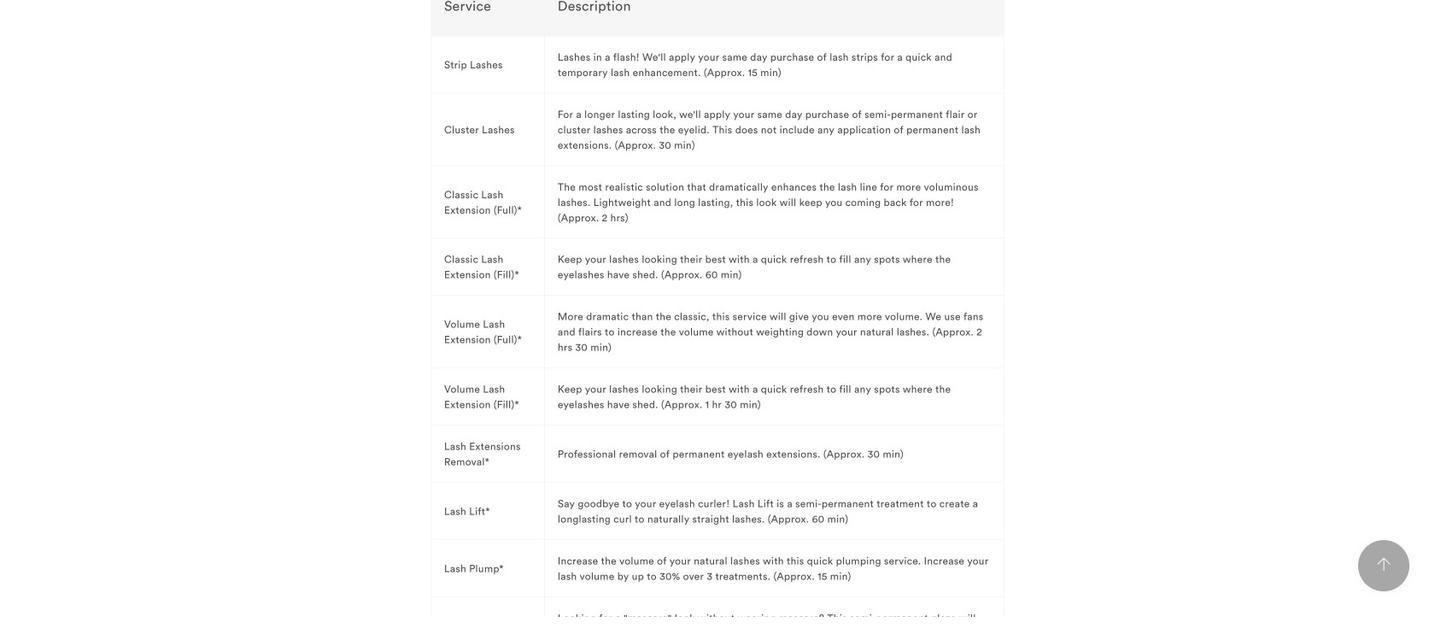 Task type: vqa. For each thing, say whether or not it's contained in the screenshot.
'('
no



Task type: describe. For each thing, give the bounding box(es) containing it.
back to top image
[[1378, 558, 1391, 571]]



